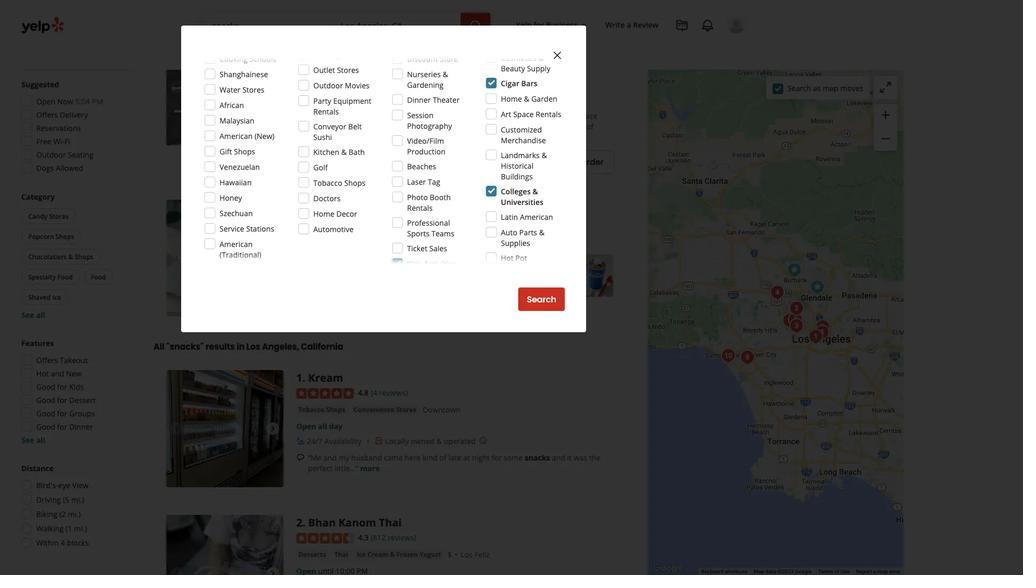 Task type: vqa. For each thing, say whether or not it's contained in the screenshot.
top reviews)
yes



Task type: locate. For each thing, give the bounding box(es) containing it.
(traditional)
[[220, 250, 262, 260]]

search down 'pot'
[[527, 294, 557, 306]]

keyboard shortcuts
[[702, 569, 748, 576]]

a right "report" at the right bottom of page
[[874, 569, 877, 576]]

stores down (4 reviews)
[[396, 406, 417, 415]]

offers
[[36, 110, 58, 120], [36, 355, 58, 366]]

1 horizontal spatial rentals
[[407, 203, 433, 213]]

1 vertical spatial cream
[[309, 222, 330, 230]]

convenience
[[354, 406, 395, 415]]

keyboard
[[702, 569, 724, 576]]

2 horizontal spatial home
[[501, 94, 522, 104]]

offers for offers takeout
[[36, 355, 58, 366]]

2 vertical spatial open
[[297, 422, 316, 432]]

husband
[[352, 453, 382, 463]]

chocolatiers & shops
[[28, 253, 93, 261]]

2 see from the top
[[21, 435, 34, 446]]

water stores
[[220, 85, 265, 95]]

1 vertical spatial kream image
[[166, 371, 284, 488]]

a for report
[[874, 569, 877, 576]]

& inside landmarks & historical buildings
[[542, 150, 547, 160]]

and up 'good for kids'
[[51, 369, 64, 379]]

1 vertical spatial map
[[878, 569, 889, 576]]

group
[[18, 79, 132, 177], [875, 104, 898, 151], [19, 191, 132, 321], [18, 338, 132, 446]]

2 horizontal spatial rentals
[[536, 109, 562, 119]]

stores down shanghainese
[[243, 85, 265, 95]]

write
[[606, 19, 625, 30]]

colleges & universities
[[501, 186, 544, 207]]

good down the good for groups in the left of the page
[[36, 422, 55, 432]]

0 vertical spatial a
[[627, 19, 632, 30]]

open for open now 5:04 pm
[[36, 96, 55, 106]]

3 previous image from the top
[[171, 568, 183, 576]]

0 vertical spatial delivery
[[60, 110, 88, 120]]

1 horizontal spatial los
[[461, 550, 473, 561]]

candy stores button
[[21, 209, 76, 225]]

of right the made
[[587, 122, 594, 132]]

ice cream & frozen yogurt button down (812 reviews)
[[355, 550, 444, 561]]

see all button for features
[[21, 435, 45, 446]]

ice down 4.3
[[357, 551, 366, 560]]

0 vertical spatial takeout
[[421, 158, 446, 167]]

0 vertical spatial dinner
[[407, 95, 431, 105]]

ice for top ice cream & frozen yogurt link
[[299, 64, 308, 72]]

water
[[220, 85, 241, 95]]

24/7
[[307, 437, 323, 447]]

hot inside search dialog
[[501, 253, 514, 263]]

map
[[823, 83, 839, 93], [878, 569, 889, 576]]

2 . from the top
[[303, 516, 306, 531]]

features
[[21, 338, 54, 349]]

good for good for groups
[[36, 409, 55, 419]]

dogs down the outdoor seating
[[36, 163, 54, 173]]

home inside business categories element
[[284, 47, 306, 57]]

way
[[439, 122, 453, 132]]

pm for open now 5:04 pm
[[92, 96, 103, 106]]

shops up day
[[326, 406, 345, 415]]

cream for bottom ice cream & frozen yogurt link
[[368, 551, 389, 560]]

supplies
[[501, 238, 531, 248]]

treat
[[441, 200, 470, 215]]

frozen down (812 reviews)
[[397, 551, 418, 560]]

kream
[[308, 371, 344, 386]]

previous image
[[171, 81, 183, 94], [171, 423, 183, 436], [171, 568, 183, 576]]

0 vertical spatial dogs
[[487, 64, 502, 72]]

1 horizontal spatial the
[[590, 453, 601, 463]]

0 vertical spatial see all button
[[21, 310, 45, 320]]

& inside auto parts & supplies
[[540, 227, 545, 238]]

tobacco inside search dialog
[[314, 178, 343, 188]]

review
[[634, 19, 659, 30]]

more link down drinks at top
[[373, 132, 393, 142]]

shops inside button
[[326, 406, 345, 415]]

pm for open until 10:00 pm
[[357, 80, 368, 90]]

16 grab and go v2 image
[[297, 95, 305, 104]]

for for kids
[[57, 382, 67, 392]]

1 see from the top
[[21, 310, 34, 320]]

0 vertical spatial .
[[303, 371, 306, 386]]

chocolatiers & shops button
[[21, 249, 100, 265]]

1
[[297, 371, 303, 386]]

home
[[284, 47, 306, 57], [501, 94, 522, 104], [314, 209, 335, 219]]

0 horizontal spatial of
[[440, 453, 447, 463]]

0 vertical spatial offers
[[36, 110, 58, 120]]

more down husband
[[361, 464, 380, 474]]

mi.)
[[71, 495, 84, 505], [68, 510, 81, 520], [74, 524, 87, 534]]

see all button down shaved
[[21, 310, 45, 320]]

sunny blue image
[[718, 346, 740, 367]]

2 vertical spatial all
[[36, 435, 45, 446]]

4.8 star rating image
[[297, 389, 354, 400]]

healthy dining
[[375, 94, 425, 105]]

open all day
[[297, 422, 343, 432]]

0 vertical spatial more
[[373, 132, 393, 142]]

2 vertical spatial previous image
[[171, 568, 183, 576]]

hot inside group
[[36, 369, 49, 379]]

little..."
[[335, 464, 359, 474]]

tobacco shops up doctors
[[314, 178, 366, 188]]

1 vertical spatial pm
[[92, 96, 103, 106]]

0 horizontal spatial kids
[[69, 382, 84, 392]]

dairy queen/orange julius treat ctr image
[[166, 200, 284, 318], [784, 260, 806, 281]]

hot for hot dogs
[[473, 64, 485, 72]]

notifications image
[[702, 19, 715, 32]]

0 vertical spatial more link
[[373, 132, 393, 142]]

16 checkmark v2 image
[[297, 158, 305, 166], [410, 158, 419, 166]]

0 vertical spatial home
[[284, 47, 306, 57]]

video/film
[[407, 136, 444, 146]]

good for good for dessert
[[36, 395, 55, 406]]

0 vertical spatial ice cream & frozen yogurt link
[[297, 63, 385, 73]]

2 offers from the top
[[36, 355, 58, 366]]

for down the good for groups in the left of the page
[[57, 422, 67, 432]]

cream for top ice cream & frozen yogurt link
[[309, 64, 330, 72]]

outdoor down free wi-fi
[[36, 150, 66, 160]]

kitchen
[[314, 147, 340, 157]]

1 vertical spatial mi.)
[[68, 510, 81, 520]]

0 vertical spatial of
[[587, 122, 594, 132]]

stores for water stores
[[243, 85, 265, 95]]

0 horizontal spatial bhan kanom thai image
[[166, 516, 284, 576]]

1 vertical spatial thai
[[335, 551, 348, 560]]

offers for offers delivery
[[36, 110, 58, 120]]

bars inside search dialog
[[522, 78, 538, 88]]

stores inside button
[[396, 406, 417, 415]]

outdoor up grab-and-go
[[314, 80, 343, 90]]

search for search as map moves
[[788, 83, 812, 93]]

. for 1
[[303, 371, 306, 386]]

2 food from the left
[[91, 273, 106, 282]]

reviews) right the (812
[[388, 534, 417, 544]]

& inside books, mags, music & video
[[524, 38, 529, 48]]

& inside group
[[68, 253, 73, 261]]

"me and my husband came here kind of late at night for some snacks
[[308, 453, 551, 463]]

for down 'good for kids'
[[57, 395, 67, 406]]

bhan kanom thai image
[[787, 298, 808, 320], [166, 516, 284, 576]]

los left feliz
[[461, 550, 473, 561]]

next image
[[267, 568, 279, 576]]

dinner down groups at the left of page
[[69, 422, 93, 432]]

more link
[[438, 38, 488, 69]]

ice cream & frozen yogurt link up 10:00
[[297, 63, 385, 73]]

blocks
[[67, 538, 89, 548]]

ice cream & frozen yogurt down (812 reviews)
[[357, 551, 441, 560]]

bhan kanom thai link
[[308, 516, 402, 531]]

ice cream & frozen yogurt up 10:00
[[299, 64, 383, 72]]

1 horizontal spatial map
[[878, 569, 889, 576]]

0 horizontal spatial rentals
[[314, 106, 339, 117]]

1 24 chevron down v2 image from the left
[[254, 46, 267, 59]]

google image
[[651, 562, 686, 576]]

thai down 4.3 star rating image on the bottom
[[335, 551, 348, 560]]

0 vertical spatial all
[[36, 310, 45, 320]]

mi.) right (5
[[71, 495, 84, 505]]

seating
[[335, 158, 357, 167]]

1 . from the top
[[303, 371, 306, 386]]

0 vertical spatial see all
[[21, 310, 45, 320]]

home down cigar
[[501, 94, 522, 104]]

takeout up new
[[60, 355, 88, 366]]

0 vertical spatial map
[[823, 83, 839, 93]]

the
[[363, 122, 374, 132], [590, 453, 601, 463]]

dinner
[[407, 95, 431, 105], [69, 422, 93, 432]]

1 horizontal spatial 16 checkmark v2 image
[[410, 158, 419, 166]]

1 vertical spatial the
[[590, 453, 601, 463]]

golf
[[314, 162, 328, 173]]

1 horizontal spatial pm
[[357, 80, 368, 90]]

pm right 5:04
[[92, 96, 103, 106]]

american for american (traditional)
[[220, 239, 253, 249]]

american up '(traditional)'
[[220, 239, 253, 249]]

1 horizontal spatial home
[[314, 209, 335, 219]]

home left services
[[284, 47, 306, 57]]

good up good for dinner
[[36, 409, 55, 419]]

1 offers from the top
[[36, 110, 58, 120]]

grab-and-go
[[307, 94, 351, 105]]

booth
[[430, 192, 451, 202]]

previous image for grab-
[[171, 81, 183, 94]]

all down shaved
[[36, 310, 45, 320]]

4 good from the top
[[36, 422, 55, 432]]

music
[[501, 38, 522, 48]]

search dialog
[[0, 0, 1024, 576]]

food button
[[84, 269, 113, 285]]

professional sports teams
[[407, 218, 455, 239]]

0 vertical spatial see
[[21, 310, 34, 320]]

1 vertical spatial see
[[21, 435, 34, 446]]

2 horizontal spatial hot
[[501, 253, 514, 263]]

2 vertical spatial frozen
[[397, 551, 418, 560]]

cream down the (812
[[368, 551, 389, 560]]

see all button for category
[[21, 310, 45, 320]]

bath
[[349, 147, 365, 157]]

search left as
[[788, 83, 812, 93]]

the right was
[[590, 453, 601, 463]]

2 previous image from the top
[[171, 423, 183, 436]]

american down malaysian on the left top
[[220, 131, 253, 141]]

stores up 10:00
[[337, 65, 359, 75]]

24 chevron down v2 image inside restaurants link
[[254, 46, 267, 59]]

1 vertical spatial frozen
[[339, 222, 360, 230]]

1 vertical spatial yogurt
[[362, 222, 383, 230]]

pm up '16 healthy dining v2' icon
[[357, 80, 368, 90]]

1 vertical spatial tobacco shops
[[299, 406, 345, 415]]

good down 'good for kids'
[[36, 395, 55, 406]]

1 horizontal spatial hot
[[473, 64, 485, 72]]

outdoor inside group
[[36, 150, 66, 160]]

$
[[448, 550, 452, 561]]

hot inside button
[[473, 64, 485, 72]]

ice cream & frozen yogurt link down home decor
[[297, 221, 385, 231]]

groups
[[69, 409, 95, 419]]

1 good from the top
[[36, 382, 55, 392]]

the down u
[[363, 122, 374, 132]]

good for good for kids
[[36, 382, 55, 392]]

cream for the middle ice cream & frozen yogurt link
[[309, 222, 330, 230]]

expand map image
[[880, 81, 893, 94]]

1 vertical spatial a
[[874, 569, 877, 576]]

1 vertical spatial offers
[[36, 355, 58, 366]]

ice cream & frozen yogurt link
[[297, 63, 385, 73], [297, 221, 385, 231], [355, 550, 444, 561]]

bird's-
[[36, 481, 58, 491]]

smoothies
[[431, 64, 465, 72]]

1 vertical spatial los
[[461, 550, 473, 561]]

for inside 'button'
[[534, 19, 544, 30]]

0 horizontal spatial a
[[627, 19, 632, 30]]

0 horizontal spatial 24 chevron down v2 image
[[254, 46, 267, 59]]

outdoor for outdoor seating
[[36, 150, 66, 160]]

previous image
[[171, 253, 183, 265]]

results
[[206, 341, 235, 353]]

stores right candy
[[49, 212, 69, 221]]

nurseries & gardening
[[407, 69, 449, 90]]

mi.) right "(1"
[[74, 524, 87, 534]]

operated
[[444, 437, 476, 447]]

search inside button
[[527, 294, 557, 306]]

outdoor down kitchen
[[307, 158, 333, 167]]

1 horizontal spatial takeout
[[421, 158, 446, 167]]

rentals inside photo booth rentals
[[407, 203, 433, 213]]

rentals
[[314, 106, 339, 117], [536, 109, 562, 119], [407, 203, 433, 213]]

smoothie/juice
[[546, 111, 598, 121]]

rentals inside 'party equipment rentals'
[[314, 106, 339, 117]]

24 chevron down v2 image for home services link
[[338, 46, 351, 59]]

tobacco up doctors
[[314, 178, 343, 188]]

yogurt for middle ice cream & frozen yogurt button
[[362, 222, 383, 230]]

of
[[587, 122, 594, 132], [440, 453, 447, 463], [835, 569, 840, 576]]

0 vertical spatial the
[[363, 122, 374, 132]]

rentals down party
[[314, 106, 339, 117]]

2 vertical spatial mi.)
[[74, 524, 87, 534]]

more link down husband
[[361, 464, 380, 474]]

1 vertical spatial kids
[[69, 382, 84, 392]]

night
[[472, 453, 490, 463]]

frozen up 10:00
[[339, 64, 360, 72]]

ice cream & frozen yogurt button down home decor
[[297, 221, 385, 231]]

hot and new
[[36, 369, 82, 379]]

1 vertical spatial search
[[527, 294, 557, 306]]

auto
[[501, 227, 518, 238]]

0 vertical spatial reviews)
[[379, 389, 408, 399]]

4
[[61, 538, 65, 548]]

map right as
[[823, 83, 839, 93]]

parts
[[520, 227, 538, 238]]

yogurt left $
[[420, 551, 441, 560]]

(812
[[371, 534, 386, 544]]

kids down new
[[69, 382, 84, 392]]

0 vertical spatial pm
[[357, 80, 368, 90]]

info icon image
[[428, 95, 437, 103], [428, 95, 437, 103], [479, 437, 488, 445], [479, 437, 488, 445]]

1 horizontal spatial bars
[[522, 78, 538, 88]]

0 horizontal spatial thai
[[335, 551, 348, 560]]

24 chevron down v2 image
[[254, 46, 267, 59], [338, 46, 351, 59]]

2 see all button from the top
[[21, 435, 45, 446]]

3 slideshow element from the top
[[166, 371, 284, 488]]

all left day
[[318, 422, 327, 432]]

laser
[[407, 177, 426, 187]]

0 vertical spatial tobacco
[[314, 178, 343, 188]]

outdoor inside search dialog
[[314, 80, 343, 90]]

and down disappointed
[[491, 122, 504, 132]]

slideshow element
[[166, 29, 284, 146], [166, 200, 284, 318], [166, 371, 284, 488], [166, 516, 284, 576]]

delivery left beaches
[[377, 158, 402, 167]]

1 see all button from the top
[[21, 310, 45, 320]]

delivery down open now 5:04 pm at top left
[[60, 110, 88, 120]]

0 vertical spatial bhan kanom thai image
[[787, 298, 808, 320]]

tobacco shops inside search dialog
[[314, 178, 366, 188]]

for up good for dinner
[[57, 409, 67, 419]]

chocolatiers
[[28, 253, 67, 261]]

a for write
[[627, 19, 632, 30]]

None search field
[[204, 13, 493, 38]]

2 vertical spatial ice cream & frozen yogurt button
[[355, 550, 444, 561]]

service
[[220, 224, 244, 234]]

1 vertical spatial ice cream & frozen yogurt button
[[297, 221, 385, 231]]

2 vertical spatial ice cream & frozen yogurt link
[[355, 550, 444, 561]]

takeout down production
[[421, 158, 446, 167]]

1 vertical spatial previous image
[[171, 423, 183, 436]]

landmarks & historical buildings
[[501, 150, 547, 182]]

for right night
[[492, 453, 502, 463]]

0 horizontal spatial takeout
[[60, 355, 88, 366]]

0 vertical spatial kids
[[407, 259, 423, 269]]

american inside american (traditional)
[[220, 239, 253, 249]]

los feliz
[[461, 550, 490, 561]]

and inside group
[[51, 369, 64, 379]]

the inside and it was the perfect little..."
[[590, 453, 601, 463]]

home down doctors
[[314, 209, 335, 219]]

2 see all from the top
[[21, 435, 45, 446]]

good down hot and new in the left bottom of the page
[[36, 382, 55, 392]]

group containing suggested
[[18, 79, 132, 177]]

2 vertical spatial cream
[[368, 551, 389, 560]]

hot dogs button
[[471, 63, 504, 73]]

american
[[220, 131, 253, 141], [520, 212, 553, 222], [220, 239, 253, 249]]

popcorn
[[28, 232, 54, 241]]

0 horizontal spatial search
[[527, 294, 557, 306]]

0 vertical spatial hot
[[473, 64, 485, 72]]

2 24 chevron down v2 image from the left
[[338, 46, 351, 59]]

16 checkmark v2 image for takeout
[[410, 158, 419, 166]]

juice bars & smoothies button
[[390, 63, 467, 73]]

dinner up session
[[407, 95, 431, 105]]

option group
[[18, 463, 132, 552]]

map for moves
[[823, 83, 839, 93]]

search for search
[[527, 294, 557, 306]]

tobacco shops down 4.8 star rating image
[[299, 406, 345, 415]]

88 hotdog & juicy image
[[787, 316, 808, 337], [787, 316, 808, 337]]

and inside "where have u been juicy?!?! i'm always slightly disappointed with smoothie/juice places because the drinks are usually way too sweet and taste like they're made of artificial syrups.…"
[[491, 122, 504, 132]]

offers up hot and new in the left bottom of the page
[[36, 355, 58, 366]]

2 16 checkmark v2 image from the left
[[410, 158, 419, 166]]

yogurt up movies
[[362, 64, 383, 72]]

0 horizontal spatial dogs
[[36, 163, 54, 173]]

2 slideshow element from the top
[[166, 200, 284, 318]]

4.3 link
[[358, 533, 369, 544]]

ice down 'home services'
[[299, 64, 308, 72]]

levain bakery - larchmont village image
[[780, 311, 801, 332]]

rentals up they're
[[536, 109, 562, 119]]

1 see all from the top
[[21, 310, 45, 320]]

see up distance
[[21, 435, 34, 446]]

0 horizontal spatial the
[[363, 122, 374, 132]]

with
[[529, 111, 544, 121]]

and left it on the bottom right
[[552, 453, 566, 463]]

ice cream & frozen yogurt down home decor
[[299, 222, 383, 230]]

mario kart snack station image
[[767, 282, 789, 304]]

16 checkmark v2 image left golf
[[297, 158, 305, 166]]

thai up "(812 reviews)" 'link'
[[379, 516, 402, 531]]

ice
[[299, 64, 308, 72], [299, 222, 308, 230], [52, 293, 61, 302], [357, 551, 366, 560]]

outdoor for outdoor movies
[[314, 80, 343, 90]]

1 vertical spatial .
[[303, 516, 306, 531]]

kream image
[[806, 327, 827, 348], [166, 371, 284, 488]]

outdoor seating
[[36, 150, 94, 160]]

mi.) right (2
[[68, 510, 81, 520]]

2
[[297, 516, 303, 531]]

1 horizontal spatial dinner
[[407, 95, 431, 105]]

for down hot and new in the left bottom of the page
[[57, 382, 67, 392]]

0 vertical spatial cream
[[309, 64, 330, 72]]

see
[[21, 310, 34, 320], [21, 435, 34, 446]]

close image
[[551, 49, 564, 62]]

discount store
[[407, 54, 459, 64]]

. left kream link at the bottom left of the page
[[303, 371, 306, 386]]

24 chevron down v2 image inside home services link
[[338, 46, 351, 59]]

1 horizontal spatial search
[[788, 83, 812, 93]]

see all button up distance
[[21, 435, 45, 446]]

ice cream & frozen yogurt button up 10:00
[[297, 63, 385, 73]]

see down shaved
[[21, 310, 34, 320]]

0 horizontal spatial 16 checkmark v2 image
[[297, 158, 305, 166]]

tobacco up open all day
[[299, 406, 325, 415]]

24 chevron down v2 image up "outlet stores"
[[338, 46, 351, 59]]

2 good from the top
[[36, 395, 55, 406]]

more down drinks at top
[[373, 132, 393, 142]]

0 horizontal spatial los
[[247, 341, 260, 353]]

tobacco shops inside button
[[299, 406, 345, 415]]

of left 'use' in the right bottom of the page
[[835, 569, 840, 576]]

ice cream & frozen yogurt link down (812 reviews)
[[355, 550, 444, 561]]

was
[[574, 453, 588, 463]]

1 horizontal spatial 24 chevron down v2 image
[[338, 46, 351, 59]]

1 previous image from the top
[[171, 81, 183, 94]]

los right 'in'
[[247, 341, 260, 353]]

0 vertical spatial previous image
[[171, 81, 183, 94]]

0 vertical spatial search
[[788, 83, 812, 93]]

map left error
[[878, 569, 889, 576]]

1 food from the left
[[58, 273, 73, 282]]

(4 reviews) link
[[371, 387, 408, 399]]

1 vertical spatial dinner
[[69, 422, 93, 432]]

0 horizontal spatial bars
[[409, 64, 423, 72]]

see all for features
[[21, 435, 45, 446]]

option group containing distance
[[18, 463, 132, 552]]

projects image
[[676, 19, 689, 32]]

3 good from the top
[[36, 409, 55, 419]]

syrups.…"
[[338, 132, 371, 142]]

frozen down decor
[[339, 222, 360, 230]]

ice right shaved
[[52, 293, 61, 302]]

reviews) for 1 . kream
[[379, 389, 408, 399]]

kaminari gyoza bar image
[[812, 322, 834, 344]]

0 vertical spatial open
[[297, 80, 316, 90]]

0 vertical spatial tobacco shops
[[314, 178, 366, 188]]

home services link
[[276, 38, 359, 69]]

of left late
[[440, 453, 447, 463]]

stores inside button
[[49, 212, 69, 221]]

0 vertical spatial mi.)
[[71, 495, 84, 505]]

yogurt down queen/orange
[[362, 222, 383, 230]]

1 vertical spatial takeout
[[60, 355, 88, 366]]

see all down shaved
[[21, 310, 45, 320]]

takeout
[[421, 158, 446, 167], [60, 355, 88, 366]]

and-
[[327, 94, 342, 105]]

rentals for space
[[536, 109, 562, 119]]

1 16 checkmark v2 image from the left
[[297, 158, 305, 166]]

1 vertical spatial reviews)
[[388, 534, 417, 544]]

offers up the reservations
[[36, 110, 58, 120]]

kids inside group
[[69, 382, 84, 392]]

1 vertical spatial hot
[[501, 253, 514, 263]]

reviews) for 2 . bhan kanom thai
[[388, 534, 417, 544]]

rentals down the photo
[[407, 203, 433, 213]]

0 horizontal spatial food
[[58, 273, 73, 282]]

pm
[[357, 80, 368, 90], [92, 96, 103, 106]]

bhan
[[308, 516, 336, 531]]

bars inside button
[[409, 64, 423, 72]]

.
[[303, 371, 306, 386], [303, 516, 306, 531]]

slightly
[[456, 111, 480, 121]]



Task type: describe. For each thing, give the bounding box(es) containing it.
shops up the chocolatiers & shops
[[56, 232, 74, 241]]

for for groups
[[57, 409, 67, 419]]

for for dinner
[[57, 422, 67, 432]]

frozen for the middle ice cream & frozen yogurt link
[[339, 222, 360, 230]]

pot
[[516, 253, 528, 263]]

1 vertical spatial delivery
[[377, 158, 402, 167]]

map data ©2023 google
[[754, 569, 812, 576]]

for for business
[[534, 19, 544, 30]]

24 chevron down v2 image for restaurants link on the top of page
[[254, 46, 267, 59]]

hot pot
[[501, 253, 528, 263]]

outdoor seating
[[307, 158, 357, 167]]

home for home & garden
[[501, 94, 522, 104]]

open for open until 10:00 pm
[[297, 80, 316, 90]]

see for features
[[21, 435, 34, 446]]

frozen for top ice cream & frozen yogurt link
[[339, 64, 360, 72]]

hot for hot and new
[[36, 369, 49, 379]]

space
[[514, 109, 534, 119]]

(new)
[[255, 131, 275, 141]]

see for category
[[21, 310, 34, 320]]

16 locally owned v2 image
[[375, 438, 383, 446]]

©2023
[[778, 569, 794, 576]]

4.3 star rating image
[[297, 534, 354, 545]]

home services
[[284, 47, 336, 57]]

because
[[332, 122, 361, 132]]

1 horizontal spatial bhan kanom thai image
[[787, 298, 808, 320]]

2 vertical spatial ice cream & frozen yogurt
[[357, 551, 441, 560]]

(812 reviews)
[[371, 534, 417, 544]]

bars for cigar
[[522, 78, 538, 88]]

1 horizontal spatial dairy queen/orange julius treat ctr image
[[784, 260, 806, 281]]

stations
[[246, 224, 274, 234]]

more
[[446, 47, 465, 57]]

data
[[766, 569, 777, 576]]

next image
[[267, 423, 279, 436]]

walking
[[36, 524, 64, 534]]

juice bars & smoothies link
[[390, 63, 467, 73]]

2 . bhan kanom thai
[[297, 516, 402, 531]]

gardening
[[407, 80, 444, 90]]

24 chevron down v2 image
[[417, 46, 429, 59]]

16 checkmark v2 image for outdoor seating
[[297, 158, 305, 166]]

1 vertical spatial all
[[318, 422, 327, 432]]

boating
[[314, 49, 340, 59]]

free wi-fi
[[36, 136, 70, 146]]

convenience stores button
[[352, 405, 419, 416]]

& inside nurseries & gardening
[[443, 69, 449, 79]]

ice for bottom ice cream & frozen yogurt link
[[357, 551, 366, 560]]

16 info v2 image
[[235, 1, 243, 9]]

home decor
[[314, 209, 357, 219]]

the inside "where have u been juicy?!?! i'm always slightly disappointed with smoothie/juice places because the drinks are usually way too sweet and taste like they're made of artificial syrups.…"
[[363, 122, 374, 132]]

group containing category
[[19, 191, 132, 321]]

all for category
[[36, 310, 45, 320]]

good for dessert
[[36, 395, 96, 406]]

tobacco inside tobacco shops button
[[299, 406, 325, 415]]

search image
[[470, 20, 482, 33]]

0 vertical spatial ice cream & frozen yogurt
[[299, 64, 383, 72]]

hot for hot pot
[[501, 253, 514, 263]]

outdoor for outdoor seating
[[307, 158, 333, 167]]

sunny blue image
[[738, 347, 759, 369]]

been
[[366, 111, 385, 121]]

places
[[308, 122, 330, 132]]

artificial
[[308, 132, 336, 142]]

all for features
[[36, 435, 45, 446]]

1 vertical spatial more link
[[361, 464, 380, 474]]

theater
[[433, 95, 460, 105]]

good for good for dinner
[[36, 422, 55, 432]]

delivery inside group
[[60, 110, 88, 120]]

ice inside group
[[52, 293, 61, 302]]

outlet stores
[[314, 65, 359, 75]]

came
[[384, 453, 403, 463]]

until
[[318, 80, 334, 90]]

books,
[[501, 27, 524, 37]]

kanom
[[339, 516, 376, 531]]

tobacco shops button
[[297, 405, 347, 416]]

search button
[[519, 288, 565, 311]]

shaved ice button
[[21, 290, 68, 306]]

gift shops
[[220, 146, 255, 157]]

it
[[568, 453, 572, 463]]

1 slideshow element from the top
[[166, 29, 284, 146]]

16 healthy dining v2 image
[[364, 95, 373, 104]]

bars for juice
[[409, 64, 423, 72]]

home for home decor
[[314, 209, 335, 219]]

& inside cosmetics & beauty supply
[[539, 53, 544, 63]]

4.3
[[358, 534, 369, 544]]

2 vertical spatial of
[[835, 569, 840, 576]]

rentals for equipment
[[314, 106, 339, 117]]

kids inside search dialog
[[407, 259, 423, 269]]

thai inside button
[[335, 551, 348, 560]]

nurseries
[[407, 69, 441, 79]]

map for error
[[878, 569, 889, 576]]

16 twenty four seven availability v2 image
[[297, 438, 305, 446]]

shops up 'food' button
[[75, 253, 93, 261]]

and it was the perfect little..."
[[308, 453, 601, 474]]

5:04
[[75, 96, 90, 106]]

candy stores
[[28, 212, 69, 221]]

free
[[36, 136, 52, 146]]

cosmetics
[[501, 53, 537, 63]]

frozen for bottom ice cream & frozen yogurt link
[[397, 551, 418, 560]]

allowed
[[56, 163, 83, 173]]

& inside colleges & universities
[[533, 186, 539, 197]]

for for dessert
[[57, 395, 67, 406]]

0 vertical spatial ice cream & frozen yogurt button
[[297, 63, 385, 73]]

4 slideshow element from the top
[[166, 516, 284, 576]]

0 vertical spatial thai
[[379, 516, 402, 531]]

map region
[[595, 0, 1004, 576]]

88 hotdog & juicy image
[[166, 29, 284, 146]]

zoom in image
[[880, 109, 893, 122]]

user actions element
[[508, 13, 762, 79]]

16 speech v2 image
[[297, 112, 305, 121]]

1 vertical spatial dogs
[[36, 163, 54, 173]]

of inside "where have u been juicy?!?! i'm always slightly disappointed with smoothie/juice places because the drinks are usually way too sweet and taste like they're made of artificial syrups.…"
[[587, 122, 594, 132]]

0 vertical spatial kream image
[[806, 327, 827, 348]]

open for open all day
[[297, 422, 316, 432]]

16 chevron down v2 image
[[580, 21, 589, 29]]

mi.) for biking (2 mi.)
[[68, 510, 81, 520]]

yogurt for bottommost ice cream & frozen yogurt button
[[420, 551, 441, 560]]

shops down the american (new)
[[234, 146, 255, 157]]

stores for outlet stores
[[337, 65, 359, 75]]

offers takeout
[[36, 355, 88, 366]]

specialty food
[[28, 273, 73, 282]]

american for american (new)
[[220, 131, 253, 141]]

conveyor belt sushi
[[314, 121, 362, 142]]

suggested
[[21, 79, 59, 89]]

auto parts & supplies
[[501, 227, 545, 248]]

late
[[449, 453, 462, 463]]

0 horizontal spatial dairy queen/orange julius treat ctr image
[[166, 200, 284, 318]]

mi.) for driving (5 mi.)
[[71, 495, 84, 505]]

yogurt for the topmost ice cream & frozen yogurt button
[[362, 64, 383, 72]]

gift
[[220, 146, 232, 157]]

art
[[501, 109, 512, 119]]

zoom out image
[[880, 132, 893, 145]]

16 speech v2 image
[[297, 454, 305, 463]]

home for home services
[[284, 47, 306, 57]]

1 vertical spatial of
[[440, 453, 447, 463]]

outdoor movies
[[314, 80, 370, 90]]

(2
[[59, 510, 66, 520]]

now
[[57, 96, 73, 106]]

good for groups
[[36, 409, 95, 419]]

ice for the middle ice cream & frozen yogurt link
[[299, 222, 308, 230]]

"where
[[308, 111, 336, 121]]

mi.) for walking (1 mi.)
[[74, 524, 87, 534]]

specialty
[[28, 273, 56, 282]]

and left my
[[324, 453, 337, 463]]

"where have u been juicy?!?! i'm always slightly disappointed with smoothie/juice places because the drinks are usually way too sweet and taste like they're made of artificial syrups.…"
[[308, 111, 598, 142]]

business categories element
[[202, 38, 747, 69]]

"me
[[308, 453, 322, 463]]

1 vertical spatial ice cream & frozen yogurt
[[299, 222, 383, 230]]

food inside specialty food button
[[58, 273, 73, 282]]

specialty food button
[[21, 269, 80, 285]]

shops down seating
[[344, 178, 366, 188]]

african
[[220, 100, 244, 110]]

dogs inside button
[[487, 64, 502, 72]]

. for 2
[[303, 516, 306, 531]]

buildings
[[501, 171, 533, 182]]

biking (2 mi.)
[[36, 510, 81, 520]]

yelp
[[517, 19, 532, 30]]

movies
[[345, 80, 370, 90]]

cooking
[[220, 54, 248, 64]]

see all for category
[[21, 310, 45, 320]]

too
[[455, 122, 467, 132]]

professional
[[407, 218, 450, 228]]

and inside and it was the perfect little..."
[[552, 453, 566, 463]]

1 vertical spatial american
[[520, 212, 553, 222]]

terms of use
[[819, 569, 850, 576]]

i'm
[[418, 111, 428, 121]]

hawaiian
[[220, 177, 252, 187]]

0 horizontal spatial dinner
[[69, 422, 93, 432]]

locally owned & operated
[[386, 437, 476, 447]]

flavor factory candy image
[[807, 277, 829, 298]]

laser tag
[[407, 177, 441, 187]]

yelp for business button
[[512, 15, 593, 34]]

1 vertical spatial ice cream & frozen yogurt link
[[297, 221, 385, 231]]

previous image for 24/7
[[171, 423, 183, 436]]

food inside button
[[91, 273, 106, 282]]

some
[[504, 453, 523, 463]]

rentals for booth
[[407, 203, 433, 213]]

1 vertical spatial more
[[361, 464, 380, 474]]

my
[[339, 453, 350, 463]]

customized merchandise
[[501, 125, 546, 145]]

automotive
[[314, 224, 354, 234]]

dinner inside search dialog
[[407, 95, 431, 105]]

takeout inside group
[[60, 355, 88, 366]]

group containing features
[[18, 338, 132, 446]]

wow choripan image
[[786, 310, 807, 331]]

sweet
[[469, 122, 489, 132]]

write a review
[[606, 19, 659, 30]]

juice
[[392, 64, 407, 72]]

offers delivery
[[36, 110, 88, 120]]

stores for convenience stores
[[396, 406, 417, 415]]

stores for candy stores
[[49, 212, 69, 221]]

katsu sando image
[[813, 317, 834, 338]]

1 vertical spatial bhan kanom thai image
[[166, 516, 284, 576]]



